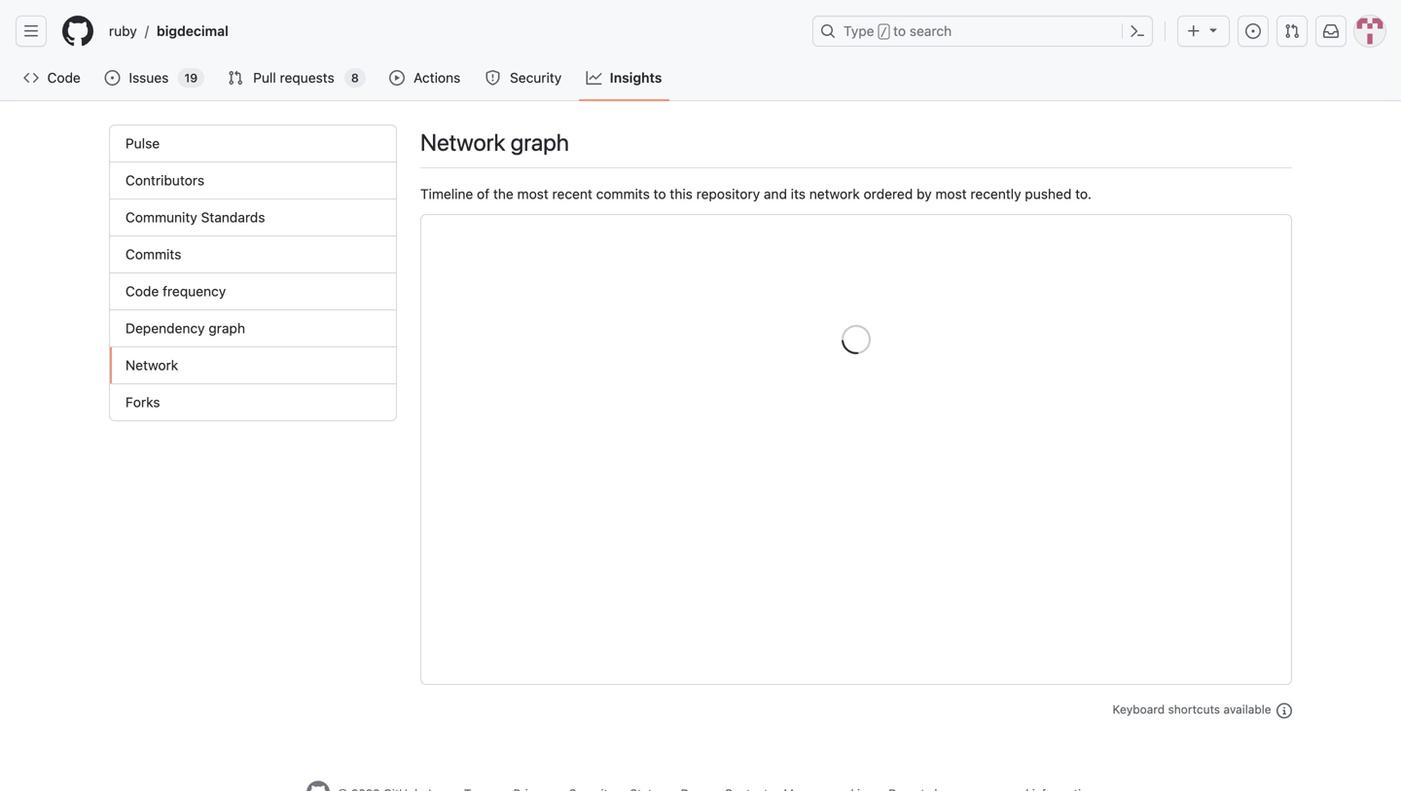 Task type: describe. For each thing, give the bounding box(es) containing it.
1 horizontal spatial homepage image
[[306, 781, 330, 791]]

shield image
[[485, 70, 501, 86]]

community standards link
[[110, 200, 396, 237]]

pull
[[253, 70, 276, 86]]

frequency
[[163, 283, 226, 299]]

commits link
[[110, 237, 396, 274]]

code link
[[16, 63, 89, 92]]

notifications image
[[1324, 23, 1340, 39]]

/ for ruby
[[145, 23, 149, 39]]

graph image
[[587, 70, 602, 86]]

plus image
[[1187, 23, 1202, 39]]

insights element
[[109, 125, 397, 422]]

8
[[351, 71, 359, 85]]

play image
[[389, 70, 405, 86]]

pulse
[[126, 135, 160, 151]]

of
[[477, 186, 490, 202]]

ruby / bigdecimal
[[109, 23, 229, 39]]

search
[[910, 23, 952, 39]]

network link
[[110, 348, 396, 385]]

timeline of the most recent commits to this repository and its network ordered by most recently pushed to.
[[421, 186, 1092, 202]]

ruby
[[109, 23, 137, 39]]

code for code
[[47, 70, 81, 86]]

bigdecimal
[[157, 23, 229, 39]]

graph for dependency graph
[[209, 320, 245, 336]]

and
[[764, 186, 788, 202]]

its
[[791, 186, 806, 202]]

by
[[917, 186, 932, 202]]

keyboard
[[1113, 703, 1165, 716]]

code frequency
[[126, 283, 226, 299]]

dependency graph link
[[110, 311, 396, 348]]

graph for network graph
[[511, 129, 569, 156]]

command palette image
[[1130, 23, 1146, 39]]

ruby link
[[101, 16, 145, 47]]

/ for type
[[881, 25, 888, 39]]

contributors link
[[110, 163, 396, 200]]

issue opened image
[[105, 70, 120, 86]]

community standards
[[126, 209, 265, 225]]

0 vertical spatial homepage image
[[62, 16, 93, 47]]

network for network
[[126, 357, 178, 373]]

pushed
[[1025, 186, 1072, 202]]

actions link
[[381, 63, 470, 92]]

type
[[844, 23, 875, 39]]



Task type: locate. For each thing, give the bounding box(es) containing it.
1 most from the left
[[518, 186, 549, 202]]

0 horizontal spatial /
[[145, 23, 149, 39]]

recent
[[553, 186, 593, 202]]

1 vertical spatial to
[[654, 186, 666, 202]]

type / to search
[[844, 23, 952, 39]]

homepage image
[[62, 16, 93, 47], [306, 781, 330, 791]]

triangle down image
[[1206, 22, 1222, 37]]

to left search
[[894, 23, 906, 39]]

0 horizontal spatial network
[[126, 357, 178, 373]]

issue opened image
[[1246, 23, 1262, 39]]

code
[[47, 70, 81, 86], [126, 283, 159, 299]]

graph inside insights element
[[209, 320, 245, 336]]

repository
[[697, 186, 760, 202]]

git pull request image
[[228, 70, 243, 86]]

0 vertical spatial network
[[421, 129, 506, 156]]

/ inside ruby / bigdecimal
[[145, 23, 149, 39]]

1 horizontal spatial code
[[126, 283, 159, 299]]

code inside insights element
[[126, 283, 159, 299]]

0 horizontal spatial code
[[47, 70, 81, 86]]

actions
[[414, 70, 461, 86]]

1 vertical spatial code
[[126, 283, 159, 299]]

issues
[[129, 70, 169, 86]]

to.
[[1076, 186, 1092, 202]]

graph down the code frequency link
[[209, 320, 245, 336]]

code down commits
[[126, 283, 159, 299]]

1 horizontal spatial /
[[881, 25, 888, 39]]

0 horizontal spatial most
[[518, 186, 549, 202]]

1 horizontal spatial graph
[[511, 129, 569, 156]]

pulse link
[[110, 126, 396, 163]]

graph up recent
[[511, 129, 569, 156]]

code image
[[23, 70, 39, 86]]

1 vertical spatial homepage image
[[306, 781, 330, 791]]

network for network graph
[[421, 129, 506, 156]]

bigdecimal link
[[149, 16, 236, 47]]

1 vertical spatial network
[[126, 357, 178, 373]]

commits
[[126, 246, 181, 262]]

the
[[494, 186, 514, 202]]

forks
[[126, 394, 160, 410]]

1 horizontal spatial network
[[421, 129, 506, 156]]

available
[[1224, 703, 1272, 716]]

1 vertical spatial graph
[[209, 320, 245, 336]]

0 vertical spatial graph
[[511, 129, 569, 156]]

/ right type
[[881, 25, 888, 39]]

2 most from the left
[[936, 186, 967, 202]]

shortcuts
[[1169, 703, 1221, 716]]

code right code image
[[47, 70, 81, 86]]

network up timeline
[[421, 129, 506, 156]]

forks link
[[110, 385, 396, 421]]

standards
[[201, 209, 265, 225]]

0 vertical spatial to
[[894, 23, 906, 39]]

insights link
[[579, 63, 670, 92]]

dependency graph
[[126, 320, 245, 336]]

git pull request image
[[1285, 23, 1301, 39]]

this
[[670, 186, 693, 202]]

requests
[[280, 70, 335, 86]]

graph
[[511, 129, 569, 156], [209, 320, 245, 336]]

list containing ruby / bigdecimal
[[101, 16, 801, 47]]

19
[[184, 71, 198, 85]]

dependency
[[126, 320, 205, 336]]

network up forks at the left of the page
[[126, 357, 178, 373]]

/ right ruby
[[145, 23, 149, 39]]

/
[[145, 23, 149, 39], [881, 25, 888, 39]]

0 horizontal spatial to
[[654, 186, 666, 202]]

commits
[[596, 186, 650, 202]]

1 horizontal spatial most
[[936, 186, 967, 202]]

community
[[126, 209, 197, 225]]

most
[[518, 186, 549, 202], [936, 186, 967, 202]]

recently
[[971, 186, 1022, 202]]

security link
[[478, 63, 571, 92]]

code for code frequency
[[126, 283, 159, 299]]

code frequency link
[[110, 274, 396, 311]]

to
[[894, 23, 906, 39], [654, 186, 666, 202]]

1 horizontal spatial to
[[894, 23, 906, 39]]

timeline
[[421, 186, 473, 202]]

0 horizontal spatial graph
[[209, 320, 245, 336]]

0 vertical spatial code
[[47, 70, 81, 86]]

security
[[510, 70, 562, 86]]

ordered
[[864, 186, 913, 202]]

pull requests
[[253, 70, 335, 86]]

contributors
[[126, 172, 205, 188]]

most right by at top right
[[936, 186, 967, 202]]

keyboard shortcuts available button
[[1113, 701, 1293, 719]]

to left "this"
[[654, 186, 666, 202]]

most right the
[[518, 186, 549, 202]]

/ inside type / to search
[[881, 25, 888, 39]]

list
[[101, 16, 801, 47]]

network
[[810, 186, 860, 202]]

network graph
[[421, 129, 569, 156]]

keyboard shortcuts available
[[1113, 703, 1275, 716]]

network
[[421, 129, 506, 156], [126, 357, 178, 373]]

network inside insights element
[[126, 357, 178, 373]]

0 horizontal spatial homepage image
[[62, 16, 93, 47]]

insights
[[610, 70, 662, 86]]

info image
[[1277, 703, 1293, 719]]



Task type: vqa. For each thing, say whether or not it's contained in the screenshot.
Code 'link'
yes



